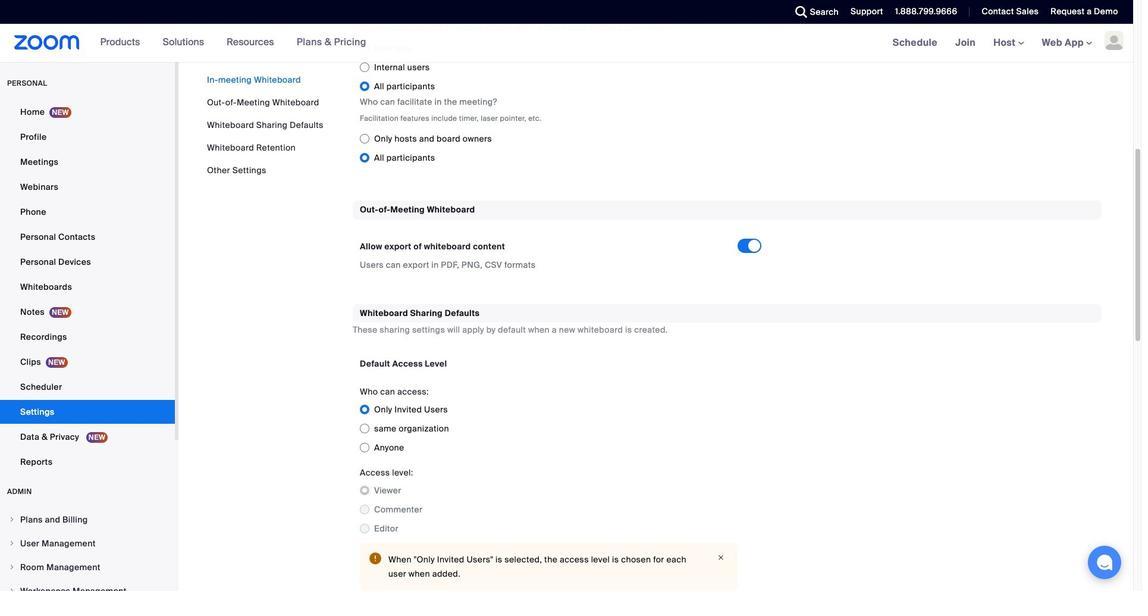 Task type: locate. For each thing, give the bounding box(es) containing it.
2 right image from the top
[[8, 564, 15, 571]]

option group
[[360, 39, 772, 96], [360, 129, 772, 168]]

admin menu menu
[[0, 508, 175, 591]]

menu item
[[0, 508, 175, 531], [0, 532, 175, 555], [0, 556, 175, 579], [0, 580, 175, 591]]

right image for second menu item from the top
[[8, 540, 15, 547]]

3 right image from the top
[[8, 588, 15, 591]]

banner
[[0, 24, 1134, 63]]

open chat image
[[1097, 554, 1114, 571]]

menu bar
[[207, 74, 324, 176]]

0 vertical spatial option group
[[360, 39, 772, 96]]

warning image
[[370, 553, 382, 564]]

1 vertical spatial option group
[[360, 129, 772, 168]]

personal menu menu
[[0, 100, 175, 475]]

2 option group from the top
[[360, 129, 772, 168]]

1 right image from the top
[[8, 540, 15, 547]]

alert
[[360, 543, 738, 591]]

right image for fourth menu item from the top
[[8, 588, 15, 591]]

right image
[[8, 540, 15, 547], [8, 564, 15, 571], [8, 588, 15, 591]]

1 menu item from the top
[[0, 508, 175, 531]]

2 menu item from the top
[[0, 532, 175, 555]]

1 vertical spatial right image
[[8, 564, 15, 571]]

0 vertical spatial right image
[[8, 540, 15, 547]]

4 menu item from the top
[[0, 580, 175, 591]]

right image
[[8, 516, 15, 523]]

2 vertical spatial right image
[[8, 588, 15, 591]]

whiteboard sharing defaults element
[[353, 304, 1103, 591]]

product information navigation
[[80, 24, 376, 62]]



Task type: vqa. For each thing, say whether or not it's contained in the screenshot.
second AI from left
no



Task type: describe. For each thing, give the bounding box(es) containing it.
right image for third menu item from the top of the admin menu menu
[[8, 564, 15, 571]]

who can access: option group
[[360, 400, 738, 457]]

close image
[[714, 553, 729, 563]]

access level: option group
[[360, 481, 738, 538]]

1 option group from the top
[[360, 39, 772, 96]]

out-of-meeting whiteboard element
[[353, 201, 1103, 285]]

zoom logo image
[[14, 35, 80, 50]]

3 menu item from the top
[[0, 556, 175, 579]]

profile picture image
[[1105, 31, 1125, 50]]

alert inside whiteboard sharing defaults element
[[360, 543, 738, 591]]

meetings navigation
[[884, 24, 1134, 63]]



